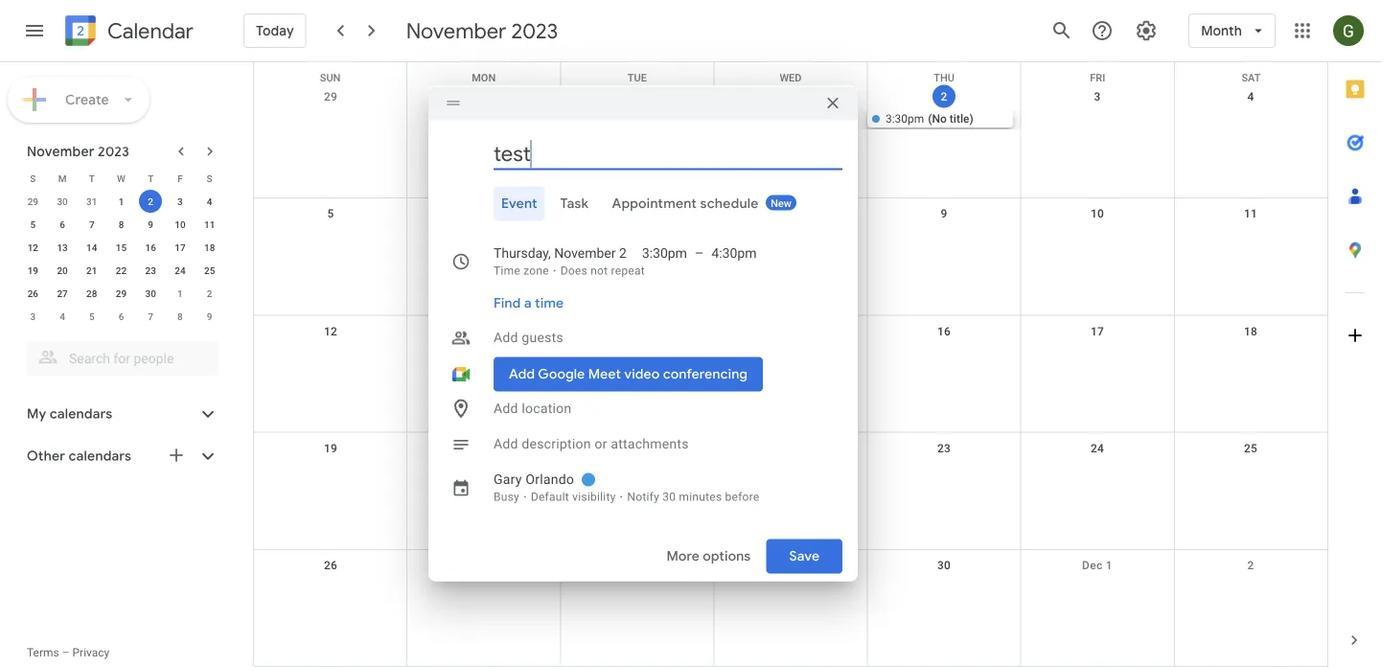 Task type: locate. For each thing, give the bounding box(es) containing it.
19
[[27, 265, 38, 276], [324, 441, 338, 455]]

1 vertical spatial 17
[[1091, 324, 1104, 338]]

0 vertical spatial 2023
[[511, 17, 558, 44]]

18 element
[[198, 236, 221, 259]]

0 horizontal spatial 11
[[204, 219, 215, 230]]

22 element
[[110, 259, 133, 282]]

notify
[[627, 490, 659, 504]]

26 for 1
[[27, 288, 38, 299]]

0 horizontal spatial 21
[[86, 265, 97, 276]]

2 s from the left
[[207, 173, 212, 184]]

22
[[116, 265, 127, 276]]

0 horizontal spatial 24
[[175, 265, 186, 276]]

november 2023
[[406, 17, 558, 44], [27, 143, 129, 160]]

11 inside november 2023 grid
[[204, 219, 215, 230]]

1 horizontal spatial 25
[[1244, 441, 1258, 455]]

1 vertical spatial add
[[494, 401, 518, 416]]

add down find
[[494, 330, 518, 346]]

1 horizontal spatial t
[[148, 173, 154, 184]]

4
[[1247, 90, 1254, 104], [207, 196, 212, 207], [60, 311, 65, 322]]

privacy
[[72, 646, 110, 659]]

31 for nov 1
[[631, 90, 644, 104]]

0 vertical spatial 3
[[1094, 90, 1101, 104]]

event button
[[494, 186, 545, 221]]

cell
[[254, 110, 407, 129], [407, 110, 561, 129], [561, 110, 714, 129], [714, 110, 867, 129], [1021, 110, 1174, 129], [1174, 110, 1328, 129]]

s up october 29 'element'
[[30, 173, 36, 184]]

sun
[[320, 72, 341, 84]]

7
[[634, 207, 641, 221], [89, 219, 95, 230], [148, 311, 153, 322]]

7 inside grid
[[634, 207, 641, 221]]

29 inside october 29 'element'
[[27, 196, 38, 207]]

4 cell from the left
[[714, 110, 867, 129]]

3 down 26 element
[[30, 311, 36, 322]]

9 down "december 2" element
[[207, 311, 212, 322]]

1 horizontal spatial 26
[[324, 559, 338, 572]]

0 vertical spatial 4
[[1247, 90, 1254, 104]]

2 vertical spatial add
[[494, 436, 518, 452]]

1 right dec
[[1106, 559, 1113, 572]]

15 element
[[110, 236, 133, 259]]

9 down (no at the right
[[941, 207, 948, 221]]

default
[[531, 490, 569, 504]]

6
[[60, 219, 65, 230], [119, 311, 124, 322]]

1 horizontal spatial november 2023
[[406, 17, 558, 44]]

december 9 element
[[198, 305, 221, 328]]

1 vertical spatial 31
[[86, 196, 97, 207]]

2 cell from the left
[[407, 110, 561, 129]]

9
[[941, 207, 948, 221], [148, 219, 153, 230], [207, 311, 212, 322]]

7 for november 2023
[[89, 219, 95, 230]]

5 inside grid
[[327, 207, 334, 221]]

6 inside row
[[119, 311, 124, 322]]

6 down '29' element
[[119, 311, 124, 322]]

calendars inside dropdown button
[[69, 448, 131, 465]]

0 vertical spatial calendars
[[50, 405, 112, 423]]

0 horizontal spatial 19
[[27, 265, 38, 276]]

3:30pm inside row
[[886, 112, 924, 126]]

1 vertical spatial 21
[[631, 441, 644, 455]]

19 inside grid
[[324, 441, 338, 455]]

2 cell
[[136, 190, 165, 213]]

0 horizontal spatial 8
[[119, 219, 124, 230]]

3:30pm for 3:30pm – 4:30pm
[[642, 245, 687, 261]]

1 vertical spatial 25
[[1244, 441, 1258, 455]]

1 horizontal spatial 9
[[207, 311, 212, 322]]

1 vertical spatial 24
[[1091, 441, 1104, 455]]

8 for november 2023
[[119, 219, 124, 230]]

26 inside november 2023 grid
[[27, 288, 38, 299]]

schedule
[[700, 195, 759, 212]]

gary
[[494, 472, 522, 487]]

location
[[522, 401, 572, 416]]

2 add from the top
[[494, 401, 518, 416]]

1 vertical spatial 18
[[1244, 324, 1258, 338]]

0 vertical spatial –
[[695, 245, 704, 261]]

3 down f
[[177, 196, 183, 207]]

0 vertical spatial 3:30pm
[[886, 112, 924, 126]]

10 for november 2023
[[175, 219, 186, 230]]

7 down 30 element
[[148, 311, 153, 322]]

1 horizontal spatial 6
[[119, 311, 124, 322]]

1 up december 8 element
[[177, 288, 183, 299]]

minutes
[[679, 490, 722, 504]]

1 vertical spatial november 2023
[[27, 143, 129, 160]]

8 right schedule
[[787, 207, 794, 221]]

add up gary
[[494, 436, 518, 452]]

2 horizontal spatial 3
[[1094, 90, 1101, 104]]

attachments
[[611, 436, 689, 452]]

2 horizontal spatial 7
[[634, 207, 641, 221]]

0 horizontal spatial 31
[[86, 196, 97, 207]]

0 vertical spatial 25
[[204, 265, 215, 276]]

a
[[524, 295, 532, 312]]

0 vertical spatial 20
[[57, 265, 68, 276]]

thursday, november 2
[[494, 245, 627, 261]]

0 vertical spatial 31
[[631, 90, 644, 104]]

25
[[204, 265, 215, 276], [1244, 441, 1258, 455]]

december 3 element
[[21, 305, 44, 328]]

0 vertical spatial 16
[[145, 242, 156, 253]]

4 up "11" element
[[207, 196, 212, 207]]

1 horizontal spatial 4
[[207, 196, 212, 207]]

0 horizontal spatial 3:30pm
[[642, 245, 687, 261]]

26 inside grid
[[324, 559, 338, 572]]

grid
[[253, 62, 1328, 667]]

0 horizontal spatial s
[[30, 173, 36, 184]]

0 vertical spatial add
[[494, 330, 518, 346]]

3
[[1094, 90, 1101, 104], [177, 196, 183, 207], [30, 311, 36, 322]]

1 horizontal spatial 10
[[1091, 207, 1104, 221]]

11
[[1244, 207, 1258, 221], [204, 219, 215, 230]]

cell down "mon"
[[407, 110, 561, 129]]

12
[[27, 242, 38, 253], [324, 324, 338, 338]]

3 for nov 1
[[1094, 90, 1101, 104]]

cell down nov 1
[[714, 110, 867, 129]]

add inside 'dropdown button'
[[494, 330, 518, 346]]

0 vertical spatial 24
[[175, 265, 186, 276]]

1 vertical spatial 2023
[[98, 143, 129, 160]]

cell down sat
[[1174, 110, 1328, 129]]

s
[[30, 173, 36, 184], [207, 173, 212, 184]]

8 for sun
[[787, 207, 794, 221]]

1 vertical spatial –
[[62, 646, 70, 659]]

3:30pm for 3:30pm (no title)
[[886, 112, 924, 126]]

1 vertical spatial 4
[[207, 196, 212, 207]]

4 inside grid
[[1247, 90, 1254, 104]]

december 4 element
[[51, 305, 74, 328]]

t up october 31 'element'
[[89, 173, 95, 184]]

add for add guests
[[494, 330, 518, 346]]

calendars down my calendars dropdown button
[[69, 448, 131, 465]]

0 horizontal spatial 12
[[27, 242, 38, 253]]

0 vertical spatial november
[[406, 17, 506, 44]]

0 horizontal spatial t
[[89, 173, 95, 184]]

1 vertical spatial 19
[[324, 441, 338, 455]]

1 vertical spatial 12
[[324, 324, 338, 338]]

october 29 element
[[21, 190, 44, 213]]

cell down sun
[[254, 110, 407, 129]]

23
[[145, 265, 156, 276], [937, 441, 951, 455]]

9 inside grid
[[941, 207, 948, 221]]

2 horizontal spatial 8
[[787, 207, 794, 221]]

0 vertical spatial 6
[[60, 219, 65, 230]]

tab list containing event
[[444, 186, 843, 221]]

row containing sun
[[254, 62, 1328, 84]]

find
[[494, 295, 521, 312]]

add for add description or attachments
[[494, 436, 518, 452]]

row group
[[18, 190, 224, 328]]

1 vertical spatial 3:30pm
[[642, 245, 687, 261]]

3 add from the top
[[494, 436, 518, 452]]

row
[[254, 62, 1328, 84], [254, 81, 1328, 199], [18, 167, 224, 190], [18, 190, 224, 213], [254, 199, 1328, 316], [18, 213, 224, 236], [18, 236, 224, 259], [18, 259, 224, 282], [18, 282, 224, 305], [18, 305, 224, 328], [254, 316, 1328, 433], [254, 433, 1328, 550], [254, 550, 1328, 667]]

1 horizontal spatial 3
[[177, 196, 183, 207]]

before
[[725, 490, 760, 504]]

1 horizontal spatial 21
[[631, 441, 644, 455]]

repeat
[[611, 264, 645, 277]]

14
[[86, 242, 97, 253]]

to element
[[695, 244, 704, 263]]

3 cell from the left
[[561, 110, 714, 129]]

12 inside november 2023 grid
[[27, 242, 38, 253]]

tab list
[[1328, 62, 1381, 613], [444, 186, 843, 221]]

5 cell from the left
[[1021, 110, 1174, 129]]

calendars for my calendars
[[50, 405, 112, 423]]

november 2023 up "mon"
[[406, 17, 558, 44]]

1 vertical spatial calendars
[[69, 448, 131, 465]]

1 horizontal spatial tab list
[[1328, 62, 1381, 613]]

31 inside grid
[[631, 90, 644, 104]]

dec 1
[[1082, 559, 1113, 572]]

0 horizontal spatial 9
[[148, 219, 153, 230]]

2 vertical spatial november
[[554, 245, 616, 261]]

8 inside grid
[[787, 207, 794, 221]]

1 horizontal spatial 19
[[324, 441, 338, 455]]

0 horizontal spatial 18
[[204, 242, 215, 253]]

3:30pm (no title)
[[886, 112, 973, 126]]

8
[[787, 207, 794, 221], [119, 219, 124, 230], [177, 311, 183, 322]]

11 inside grid
[[1244, 207, 1258, 221]]

november
[[406, 17, 506, 44], [27, 143, 94, 160], [554, 245, 616, 261]]

1 vertical spatial 3
[[177, 196, 183, 207]]

or
[[595, 436, 607, 452]]

1 horizontal spatial 31
[[631, 90, 644, 104]]

21
[[86, 265, 97, 276], [631, 441, 644, 455]]

add
[[494, 330, 518, 346], [494, 401, 518, 416], [494, 436, 518, 452]]

0 vertical spatial november 2023
[[406, 17, 558, 44]]

1 horizontal spatial 3:30pm
[[886, 112, 924, 126]]

0 vertical spatial 19
[[27, 265, 38, 276]]

21 down 14
[[86, 265, 97, 276]]

3:30pm left (no at the right
[[886, 112, 924, 126]]

2 horizontal spatial november
[[554, 245, 616, 261]]

1
[[800, 90, 806, 104], [119, 196, 124, 207], [177, 288, 183, 299], [1106, 559, 1113, 572]]

2 vertical spatial 4
[[60, 311, 65, 322]]

orlando
[[526, 472, 574, 487]]

row containing 3
[[18, 305, 224, 328]]

20 inside 20 element
[[57, 265, 68, 276]]

7 up repeat
[[634, 207, 641, 221]]

1 add from the top
[[494, 330, 518, 346]]

27 element
[[51, 282, 74, 305]]

–
[[695, 245, 704, 261], [62, 646, 70, 659]]

8 up 15 element on the top
[[119, 219, 124, 230]]

1 horizontal spatial 11
[[1244, 207, 1258, 221]]

8 down december 1 element
[[177, 311, 183, 322]]

thursday,
[[494, 245, 551, 261]]

17 inside grid
[[1091, 324, 1104, 338]]

2
[[941, 90, 948, 103], [148, 196, 153, 207], [619, 245, 627, 261], [207, 288, 212, 299], [1247, 559, 1254, 572]]

4 down sat
[[1247, 90, 1254, 104]]

30
[[477, 90, 491, 104], [57, 196, 68, 207], [145, 288, 156, 299], [663, 490, 676, 504], [937, 559, 951, 572]]

1 vertical spatial 26
[[324, 559, 338, 572]]

busy
[[494, 490, 519, 504]]

13
[[57, 242, 68, 253]]

2 horizontal spatial 4
[[1247, 90, 1254, 104]]

7 for sun
[[634, 207, 641, 221]]

10 element
[[169, 213, 192, 236]]

0 horizontal spatial november 2023
[[27, 143, 129, 160]]

– right terms at the bottom of page
[[62, 646, 70, 659]]

11 element
[[198, 213, 221, 236]]

31
[[631, 90, 644, 104], [86, 196, 97, 207]]

29
[[324, 90, 338, 104], [27, 196, 38, 207], [116, 288, 127, 299], [784, 559, 798, 572]]

31 right the "october 30" element
[[86, 196, 97, 207]]

0 horizontal spatial november
[[27, 143, 94, 160]]

3:30pm
[[886, 112, 924, 126], [642, 245, 687, 261]]

november 2023 grid
[[18, 167, 224, 328]]

t
[[89, 173, 95, 184], [148, 173, 154, 184]]

find a time button
[[486, 286, 572, 321]]

0 horizontal spatial 3
[[30, 311, 36, 322]]

4 down 27 "element"
[[60, 311, 65, 322]]

7 up the 14 element
[[89, 219, 95, 230]]

visibility
[[572, 490, 616, 504]]

2 horizontal spatial 9
[[941, 207, 948, 221]]

16 inside november 2023 grid
[[145, 242, 156, 253]]

2, today element
[[139, 190, 162, 213]]

t up 2 "cell"
[[148, 173, 154, 184]]

november up does on the left top of the page
[[554, 245, 616, 261]]

26
[[27, 288, 38, 299], [324, 559, 338, 572]]

calendars up other calendars
[[50, 405, 112, 423]]

18 inside november 2023 grid
[[204, 242, 215, 253]]

1 horizontal spatial 8
[[177, 311, 183, 322]]

5
[[327, 207, 334, 221], [30, 219, 36, 230], [89, 311, 95, 322]]

default visibility
[[531, 490, 616, 504]]

2 inside 2, today element
[[148, 196, 153, 207]]

cell down fri
[[1021, 110, 1174, 129]]

guests
[[522, 330, 563, 346]]

s right f
[[207, 173, 212, 184]]

3:30pm left the to element
[[642, 245, 687, 261]]

2023
[[511, 17, 558, 44], [98, 143, 129, 160]]

2 vertical spatial 3
[[30, 311, 36, 322]]

november up m
[[27, 143, 94, 160]]

9 inside december 9 element
[[207, 311, 212, 322]]

16
[[145, 242, 156, 253], [937, 324, 951, 338]]

1 horizontal spatial 23
[[937, 441, 951, 455]]

1 vertical spatial 23
[[937, 441, 951, 455]]

0 vertical spatial 12
[[27, 242, 38, 253]]

nov 1
[[775, 90, 806, 104]]

3 inside grid
[[1094, 90, 1101, 104]]

november up "mon"
[[406, 17, 506, 44]]

0 horizontal spatial 26
[[27, 288, 38, 299]]

28 element
[[80, 282, 103, 305]]

10 inside november 2023 grid
[[175, 219, 186, 230]]

31 down tue
[[631, 90, 644, 104]]

december 1 element
[[169, 282, 192, 305]]

1 t from the left
[[89, 173, 95, 184]]

gary orlando
[[494, 472, 574, 487]]

1 vertical spatial 6
[[119, 311, 124, 322]]

add guests button
[[486, 321, 843, 355]]

12 element
[[21, 236, 44, 259]]

20 up "27"
[[57, 265, 68, 276]]

0 vertical spatial 17
[[175, 242, 186, 253]]

0 horizontal spatial 25
[[204, 265, 215, 276]]

– for terms
[[62, 646, 70, 659]]

calendar heading
[[104, 18, 193, 45]]

31 inside 'element'
[[86, 196, 97, 207]]

10 inside grid
[[1091, 207, 1104, 221]]

task button
[[553, 186, 597, 221]]

None search field
[[0, 334, 238, 376]]

0 horizontal spatial 20
[[57, 265, 68, 276]]

0 horizontal spatial 5
[[30, 219, 36, 230]]

3 down fri
[[1094, 90, 1101, 104]]

21 right or
[[631, 441, 644, 455]]

task
[[560, 195, 589, 212]]

15
[[116, 242, 127, 253]]

28
[[86, 288, 97, 299]]

8 inside row
[[177, 311, 183, 322]]

0 horizontal spatial 16
[[145, 242, 156, 253]]

0 horizontal spatial –
[[62, 646, 70, 659]]

add left location
[[494, 401, 518, 416]]

calendars inside dropdown button
[[50, 405, 112, 423]]

10
[[1091, 207, 1104, 221], [175, 219, 186, 230]]

1 horizontal spatial 16
[[937, 324, 951, 338]]

zone
[[524, 264, 549, 277]]

november 2023 up m
[[27, 143, 129, 160]]

1 horizontal spatial 12
[[324, 324, 338, 338]]

25 inside grid
[[1244, 441, 1258, 455]]

29 inside '29' element
[[116, 288, 127, 299]]

1 horizontal spatial s
[[207, 173, 212, 184]]

tue
[[628, 72, 647, 84]]

6 up 13 element
[[60, 219, 65, 230]]

1 vertical spatial 20
[[477, 441, 491, 455]]

– left 4:30pm
[[695, 245, 704, 261]]

1 horizontal spatial 7
[[148, 311, 153, 322]]

13 element
[[51, 236, 74, 259]]

9 down 2, today element
[[148, 219, 153, 230]]

1 horizontal spatial –
[[695, 245, 704, 261]]

17
[[175, 242, 186, 253], [1091, 324, 1104, 338]]

1 horizontal spatial 20
[[477, 441, 491, 455]]

0 horizontal spatial 23
[[145, 265, 156, 276]]

14 element
[[80, 236, 103, 259]]

cell down tue
[[561, 110, 714, 129]]

0 vertical spatial 23
[[145, 265, 156, 276]]

20 left 'description'
[[477, 441, 491, 455]]

18
[[204, 242, 215, 253], [1244, 324, 1258, 338]]

1 right nov on the top of the page
[[800, 90, 806, 104]]

2 horizontal spatial 5
[[327, 207, 334, 221]]



Task type: describe. For each thing, give the bounding box(es) containing it.
my
[[27, 405, 46, 423]]

add guests
[[494, 330, 563, 346]]

30 element
[[139, 282, 162, 305]]

5 inside row
[[89, 311, 95, 322]]

today button
[[243, 8, 306, 54]]

other calendars
[[27, 448, 131, 465]]

mon
[[472, 72, 496, 84]]

row containing s
[[18, 167, 224, 190]]

thu
[[934, 72, 955, 84]]

17 inside row group
[[175, 242, 186, 253]]

0 horizontal spatial 6
[[60, 219, 65, 230]]

find a time
[[494, 295, 564, 312]]

terms
[[27, 646, 59, 659]]

fri
[[1090, 72, 1105, 84]]

december 6 element
[[110, 305, 133, 328]]

december 5 element
[[80, 305, 103, 328]]

create
[[65, 91, 109, 108]]

dec
[[1082, 559, 1103, 572]]

3:30pm – 4:30pm
[[642, 245, 757, 261]]

time zone
[[494, 264, 549, 277]]

(no
[[928, 112, 947, 126]]

2 inside "december 2" element
[[207, 288, 212, 299]]

title)
[[950, 112, 973, 126]]

time
[[494, 264, 520, 277]]

settings menu image
[[1135, 19, 1158, 42]]

4 for 1
[[207, 196, 212, 207]]

nov
[[775, 90, 796, 104]]

month
[[1201, 22, 1242, 39]]

my calendars button
[[4, 399, 238, 429]]

row containing 2
[[254, 81, 1328, 199]]

25 element
[[198, 259, 221, 282]]

1 down w
[[119, 196, 124, 207]]

new
[[771, 197, 792, 209]]

december 2 element
[[198, 282, 221, 305]]

20 element
[[51, 259, 74, 282]]

16 element
[[139, 236, 162, 259]]

3 for 1
[[177, 196, 183, 207]]

24 element
[[169, 259, 192, 282]]

31 for 1
[[86, 196, 97, 207]]

19 inside november 2023 grid
[[27, 265, 38, 276]]

new element
[[766, 195, 796, 210]]

appointment schedule
[[612, 195, 759, 212]]

december 7 element
[[139, 305, 162, 328]]

time
[[535, 295, 564, 312]]

f
[[177, 173, 183, 184]]

appointment
[[612, 195, 697, 212]]

calendar element
[[61, 12, 193, 54]]

29 element
[[110, 282, 133, 305]]

16 inside grid
[[937, 324, 951, 338]]

23 inside grid
[[937, 441, 951, 455]]

17 element
[[169, 236, 192, 259]]

my calendars
[[27, 405, 112, 423]]

1 horizontal spatial november
[[406, 17, 506, 44]]

event
[[501, 195, 537, 212]]

privacy link
[[72, 646, 110, 659]]

october 30 element
[[51, 190, 74, 213]]

2 t from the left
[[148, 173, 154, 184]]

24 inside grid
[[1091, 441, 1104, 455]]

add location
[[494, 401, 572, 416]]

main drawer image
[[23, 19, 46, 42]]

5 for november 2023
[[30, 219, 36, 230]]

row containing 29
[[18, 190, 224, 213]]

23 inside grid
[[145, 265, 156, 276]]

23 element
[[139, 259, 162, 282]]

18 inside grid
[[1244, 324, 1258, 338]]

october 31 element
[[80, 190, 103, 213]]

4:30pm
[[712, 245, 757, 261]]

4 for nov 1
[[1247, 90, 1254, 104]]

m
[[58, 173, 67, 184]]

9 for november 2023
[[148, 219, 153, 230]]

1 s from the left
[[30, 173, 36, 184]]

other
[[27, 448, 65, 465]]

0 horizontal spatial 2023
[[98, 143, 129, 160]]

w
[[117, 173, 125, 184]]

sat
[[1242, 72, 1261, 84]]

– for 3:30pm
[[695, 245, 704, 261]]

1 vertical spatial november
[[27, 143, 94, 160]]

1 horizontal spatial 2023
[[511, 17, 558, 44]]

month button
[[1189, 8, 1276, 54]]

11 for november 2023
[[204, 219, 215, 230]]

21 inside grid
[[631, 441, 644, 455]]

add description or attachments
[[494, 436, 689, 452]]

19 element
[[21, 259, 44, 282]]

24 inside november 2023 grid
[[175, 265, 186, 276]]

26 element
[[21, 282, 44, 305]]

9 for sun
[[941, 207, 948, 221]]

terms link
[[27, 646, 59, 659]]

6 cell from the left
[[1174, 110, 1328, 129]]

21 element
[[80, 259, 103, 282]]

12 inside grid
[[324, 324, 338, 338]]

add other calendars image
[[167, 446, 186, 465]]

does
[[560, 264, 588, 277]]

Add title text field
[[494, 139, 843, 168]]

grid containing 2
[[253, 62, 1328, 667]]

Search for people text field
[[38, 341, 207, 376]]

26 for dec 1
[[324, 559, 338, 572]]

create button
[[8, 77, 149, 123]]

1 cell from the left
[[254, 110, 407, 129]]

description
[[522, 436, 591, 452]]

10 for sun
[[1091, 207, 1104, 221]]

row group containing 29
[[18, 190, 224, 328]]

does not repeat
[[560, 264, 645, 277]]

wed
[[780, 72, 802, 84]]

other calendars button
[[4, 441, 238, 472]]

11 for sun
[[1244, 207, 1258, 221]]

27
[[57, 288, 68, 299]]

notify 30 minutes before
[[627, 490, 760, 504]]

calendars for other calendars
[[69, 448, 131, 465]]

terms – privacy
[[27, 646, 110, 659]]

5 for sun
[[327, 207, 334, 221]]

7 inside row
[[148, 311, 153, 322]]

calendar
[[107, 18, 193, 45]]

25 inside 25 element
[[204, 265, 215, 276]]

not
[[591, 264, 608, 277]]

0 horizontal spatial 4
[[60, 311, 65, 322]]

21 inside row group
[[86, 265, 97, 276]]

add for add location
[[494, 401, 518, 416]]

20 inside grid
[[477, 441, 491, 455]]

today
[[256, 22, 294, 39]]

december 8 element
[[169, 305, 192, 328]]



Task type: vqa. For each thing, say whether or not it's contained in the screenshot.


